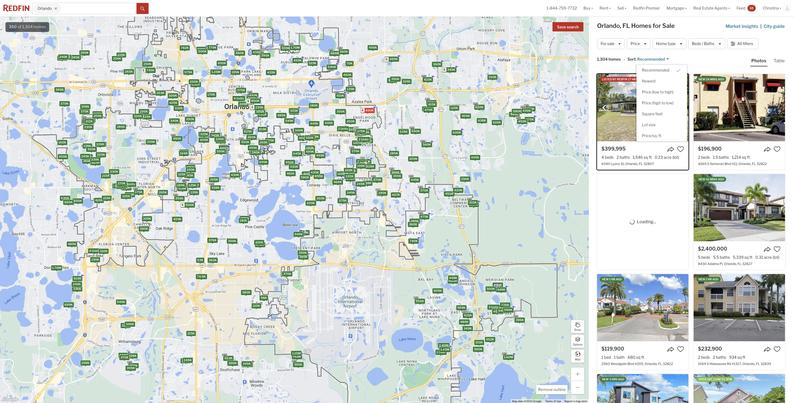Task type: locate. For each thing, give the bounding box(es) containing it.
0 vertical spatial 550k
[[489, 76, 497, 79]]

real estate agents ▾ link
[[694, 0, 731, 16]]

150k up 192k
[[306, 136, 314, 140]]

None search field
[[61, 3, 137, 14]]

sq for $119,900
[[637, 356, 641, 360]]

389k
[[129, 365, 138, 368]]

499k down "279k"
[[316, 154, 325, 158]]

2 beds up 1069
[[699, 356, 711, 360]]

1 vertical spatial 459k
[[173, 218, 182, 222]]

mins for $196,900
[[711, 78, 718, 81]]

169k
[[345, 169, 353, 173]]

32807
[[644, 162, 655, 166]]

sq up 32807
[[644, 155, 649, 160]]

photo of 1648 triangle, orlando, fl 32806 image
[[598, 375, 689, 404]]

acre
[[664, 155, 672, 160], [765, 255, 773, 260]]

1 vertical spatial 599k
[[217, 150, 225, 154]]

hrs right "27"
[[633, 78, 638, 81]]

2 ▾ from the left
[[610, 6, 611, 11]]

2 baths up st, on the top right of page
[[617, 155, 630, 160]]

size
[[649, 123, 656, 127]]

favorite button image for $2,400,000
[[774, 246, 781, 253]]

2 horizontal spatial 495k
[[494, 310, 502, 314]]

438k
[[478, 119, 486, 123], [211, 186, 220, 190]]

0 vertical spatial 1.70m
[[291, 46, 300, 49]]

search
[[567, 25, 579, 29]]

1,304 down for
[[598, 57, 608, 62]]

homes down orlando
[[34, 24, 46, 29]]

32835
[[761, 363, 772, 367]]

0 vertical spatial 560k
[[400, 129, 408, 133]]

1 vertical spatial mins
[[711, 178, 718, 181]]

180k
[[310, 104, 318, 108]]

480k down 559k
[[461, 321, 469, 325]]

0 vertical spatial 2 baths
[[617, 155, 630, 160]]

1,546 sq ft
[[633, 155, 652, 160]]

2 beds up 4269
[[699, 155, 711, 160]]

4 units up 130k
[[89, 249, 99, 253]]

sq right 934
[[738, 356, 742, 360]]

0 vertical spatial price
[[631, 41, 641, 46]]

234k
[[103, 197, 111, 200]]

630k up 650k
[[61, 197, 69, 200]]

339k up 359k
[[96, 143, 104, 147]]

ft for $119,900
[[642, 356, 645, 360]]

175k up 192k
[[310, 136, 318, 140]]

photo of 4269 s semoran blvd #11, orlando, fl 32822 image
[[694, 74, 786, 142]]

0 vertical spatial 459k
[[294, 59, 302, 63]]

2 hr from the left
[[709, 278, 713, 281]]

0 horizontal spatial 445k
[[310, 122, 318, 126]]

580k down 645k
[[301, 176, 309, 180]]

sq up '32827'
[[745, 255, 750, 260]]

premier
[[646, 6, 661, 11]]

575k down 782k
[[184, 70, 192, 74]]

of left use
[[554, 401, 556, 404]]

345k
[[447, 68, 456, 72], [211, 134, 219, 137], [97, 142, 105, 146], [243, 362, 251, 366]]

0 horizontal spatial hr
[[612, 278, 616, 281]]

2 2 beds from the top
[[699, 356, 711, 360]]

279k
[[311, 135, 319, 139]]

recommended up 3d in the top of the page
[[643, 68, 670, 72]]

map region
[[0, 0, 645, 404]]

ft
[[649, 155, 652, 160], [748, 155, 751, 160], [750, 255, 753, 260], [642, 356, 645, 360], [743, 356, 746, 360]]

540k down 689k
[[328, 65, 336, 69]]

|
[[761, 24, 762, 29]]

1 mins from the top
[[711, 78, 718, 81]]

460k down 825k
[[248, 136, 256, 139]]

mins right 42
[[711, 178, 718, 181]]

125k
[[118, 53, 125, 57], [143, 115, 151, 119], [187, 166, 194, 169], [178, 173, 186, 177], [189, 184, 196, 188]]

of right "350"
[[18, 24, 21, 29]]

155k
[[250, 150, 258, 154]]

349k up 830k
[[217, 139, 225, 143]]

1 2 beds from the top
[[699, 155, 711, 160]]

2 baths for $232,900
[[714, 356, 727, 360]]

1 vertical spatial s
[[708, 363, 710, 367]]

fl down '5,339'
[[738, 262, 742, 266]]

470k down 465k
[[425, 108, 433, 112]]

438k down the 620k in the right top of the page
[[478, 119, 486, 123]]

0 horizontal spatial 435k
[[253, 50, 261, 54]]

guide
[[774, 24, 786, 29]]

1 vertical spatial 110k
[[253, 304, 260, 308]]

285k up the 740k
[[411, 220, 419, 223]]

2 horizontal spatial 349k
[[464, 327, 472, 331]]

2 horizontal spatial 175k
[[310, 136, 318, 140]]

470k up the 190k
[[373, 178, 382, 182]]

205k up 233k on the top of page
[[93, 114, 102, 118]]

3 ▾ from the left
[[625, 6, 627, 11]]

0 horizontal spatial 400k
[[200, 138, 208, 142]]

lyons
[[612, 162, 621, 166]]

850k
[[251, 99, 260, 103]]

1 horizontal spatial (lot)
[[773, 255, 780, 260]]

▾ right christina at right top
[[781, 6, 782, 11]]

399k
[[80, 51, 89, 55]]

(lot) right 0.23
[[673, 155, 680, 160]]

ago for $119,900
[[617, 278, 623, 281]]

favorite button checkbox for $232,900
[[774, 346, 781, 354]]

by
[[613, 78, 617, 81]]

410k
[[337, 94, 344, 98]]

(lot) for $399,995
[[673, 155, 680, 160]]

$399,995
[[602, 146, 626, 152]]

▾ for mortgage ▾
[[686, 6, 688, 11]]

1 vertical spatial 150k
[[187, 168, 195, 172]]

349k down 559k
[[464, 327, 472, 331]]

price (low to high) button
[[637, 87, 688, 98]]

330k
[[216, 137, 224, 141]]

1 horizontal spatial 599k
[[282, 46, 290, 50]]

1 horizontal spatial 235k
[[118, 176, 126, 180]]

1 horizontal spatial 630k
[[122, 186, 131, 190]]

2 horizontal spatial 400k
[[462, 114, 470, 118]]

1 979k from the left
[[266, 139, 274, 143]]

6 ▾ from the left
[[781, 6, 782, 11]]

1 vertical spatial 549k
[[117, 301, 125, 305]]

0 horizontal spatial 1.70m
[[52, 266, 61, 270]]

200k
[[307, 202, 315, 205]]

460k
[[248, 136, 256, 139], [303, 172, 312, 176]]

outline
[[554, 388, 566, 393]]

beds for $232,900
[[702, 356, 711, 360]]

photo of 1069 s hiawassee rd #1317, orlando, fl 32835 image
[[694, 275, 786, 342]]

▾
[[592, 6, 594, 11], [610, 6, 611, 11], [625, 6, 627, 11], [686, 6, 688, 11], [729, 6, 731, 11], [781, 6, 782, 11]]

178k
[[84, 144, 91, 148]]

6340 lyons st, orlando, fl 32807
[[602, 162, 655, 166]]

0 horizontal spatial 250k
[[143, 62, 152, 66]]

square feet
[[643, 112, 663, 116]]

agents
[[715, 6, 728, 11]]

1 horizontal spatial 4
[[234, 97, 236, 101]]

christina ▾
[[764, 6, 782, 11]]

mortgage ▾
[[667, 6, 688, 11]]

new 1 hr ago for $232,900
[[699, 278, 719, 281]]

175k down the 358k
[[84, 119, 91, 123]]

349k
[[217, 139, 225, 143], [347, 191, 355, 195], [464, 327, 472, 331]]

1 vertical spatial recommended
[[643, 68, 670, 72]]

baths up st, on the top right of page
[[620, 155, 630, 160]]

205k left 883k
[[239, 102, 248, 106]]

519k
[[309, 61, 317, 65], [248, 95, 256, 99], [290, 110, 298, 114]]

285k up 355k
[[390, 152, 398, 155]]

0 vertical spatial 425k
[[424, 78, 432, 82]]

orlando, fl homes for sale
[[598, 22, 675, 29]]

4 ▾ from the left
[[686, 6, 688, 11]]

1 ▾ from the left
[[592, 6, 594, 11]]

orlando, down rent ▾ dropdown button
[[598, 22, 622, 29]]

▾ inside dropdown button
[[729, 6, 731, 11]]

1,304 right "350"
[[22, 24, 33, 29]]

235k up 269k
[[84, 155, 92, 159]]

rd
[[728, 363, 732, 367]]

0 horizontal spatial 120k
[[180, 150, 188, 154]]

map left the data
[[512, 401, 518, 404]]

1 horizontal spatial 438k
[[478, 119, 486, 123]]

map for map data ©2023 google
[[512, 401, 518, 404]]

0 horizontal spatial 599k
[[217, 150, 225, 154]]

480k
[[236, 51, 244, 55], [173, 137, 181, 141], [461, 321, 469, 325]]

299k
[[147, 140, 155, 144]]

395k
[[72, 56, 80, 59], [58, 56, 66, 60], [175, 197, 183, 201], [127, 367, 135, 371]]

146k
[[347, 177, 355, 181]]

540k down 735k
[[499, 309, 507, 313]]

139k down 135k
[[191, 191, 198, 195]]

390k
[[261, 54, 270, 58], [55, 88, 64, 92], [256, 110, 264, 114], [186, 117, 194, 121], [229, 362, 237, 366]]

0 vertical spatial 369k
[[256, 243, 264, 247]]

1 vertical spatial 540k
[[499, 309, 507, 313]]

orlando
[[38, 6, 52, 11]]

0 horizontal spatial hrs
[[612, 378, 618, 382]]

report
[[565, 401, 573, 404]]

of for 350
[[18, 24, 21, 29]]

▾ right rent
[[610, 6, 611, 11]]

error
[[582, 401, 588, 404]]

198k up 199k
[[357, 160, 365, 164]]

1.43m
[[441, 348, 450, 352]]

1 vertical spatial 4
[[602, 155, 605, 160]]

dialog
[[637, 65, 688, 141]]

s for $232,900
[[708, 363, 710, 367]]

▾ for rent ▾
[[610, 6, 611, 11]]

2 favorite button image from the top
[[774, 346, 781, 354]]

2 mins from the top
[[711, 178, 718, 181]]

s right 1069
[[708, 363, 710, 367]]

480k up the 104k
[[173, 137, 181, 141]]

1 vertical spatial 438k
[[211, 186, 220, 190]]

price for price (low to high)
[[643, 90, 652, 94]]

ft.
[[659, 134, 663, 138]]

homes left •
[[609, 57, 621, 62]]

580k left 405k
[[513, 110, 522, 113]]

adalina
[[708, 262, 720, 266]]

acre right 0.23
[[664, 155, 672, 160]]

beds right the 5
[[702, 255, 711, 260]]

1 horizontal spatial 1,304
[[598, 57, 608, 62]]

2 vertical spatial 480k
[[461, 321, 469, 325]]

549k
[[285, 119, 294, 123], [117, 301, 125, 305]]

favorite button checkbox for $119,900
[[678, 346, 685, 354]]

2 baths for $399,995
[[617, 155, 630, 160]]

2 baths up hiawassee at the bottom of the page
[[714, 356, 727, 360]]

630k up 625k
[[122, 186, 131, 190]]

0 horizontal spatial 469k
[[255, 106, 263, 109]]

1 new 1 hr ago from the left
[[603, 278, 623, 281]]

0 vertical spatial blvd
[[725, 162, 732, 166]]

1 vertical spatial map
[[512, 401, 518, 404]]

2 horizontal spatial 120k
[[451, 106, 458, 110]]

889k
[[249, 99, 258, 103]]

150k up 135k
[[187, 168, 195, 172]]

sq
[[644, 155, 649, 160], [743, 155, 747, 160], [745, 255, 750, 260], [637, 356, 641, 360], [738, 356, 742, 360]]

1 recommended button from the top
[[637, 57, 670, 62]]

map data ©2023 google
[[512, 401, 542, 404]]

baths up hiawassee at the bottom of the page
[[717, 356, 727, 360]]

1 vertical spatial favorite button image
[[774, 346, 781, 354]]

2 vertical spatial 250k
[[378, 192, 386, 196]]

485k
[[277, 114, 286, 117], [68, 243, 76, 246]]

349k down 146k
[[347, 191, 355, 195]]

mins
[[711, 78, 718, 81], [711, 178, 718, 181]]

575k down 195k
[[237, 89, 245, 92]]

▾ right sell
[[625, 6, 627, 11]]

baths up 8430 adalina pl, orlando, fl 32827
[[721, 255, 731, 260]]

map down options
[[576, 358, 581, 362]]

1 horizontal spatial 425k
[[464, 314, 472, 318]]

remove outline
[[539, 388, 566, 393]]

$232,900
[[699, 347, 723, 352]]

favorite button image for $119,900
[[678, 346, 685, 354]]

4 left 883k
[[234, 97, 236, 101]]

favorite button checkbox for $196,900
[[774, 146, 781, 153]]

1 vertical spatial 320k
[[134, 115, 142, 118]]

price left (high
[[643, 101, 652, 105]]

680 sq ft
[[628, 356, 645, 360]]

ft for $2,400,000
[[750, 255, 753, 260]]

0 vertical spatial 32822
[[757, 162, 768, 166]]

11am
[[714, 378, 721, 382]]

782k
[[181, 46, 189, 50]]

1 horizontal spatial map
[[576, 358, 581, 362]]

328k
[[128, 355, 137, 358]]

▾ right mortgage
[[686, 6, 688, 11]]

789k
[[293, 355, 301, 359]]

198k down the 528k at the left top of the page
[[364, 182, 372, 185]]

favorite button image
[[678, 146, 685, 153], [774, 146, 781, 153], [678, 346, 685, 354]]

175k right 625k
[[135, 191, 143, 195]]

1 horizontal spatial acre
[[765, 255, 773, 260]]

1 horizontal spatial 495k
[[369, 46, 377, 49]]

0 horizontal spatial 495k
[[249, 146, 257, 150]]

0 horizontal spatial 470k
[[373, 178, 382, 182]]

0 horizontal spatial 438k
[[211, 186, 220, 190]]

500k right 264k
[[169, 94, 177, 98]]

0 horizontal spatial 2 baths
[[617, 155, 630, 160]]

197k
[[349, 169, 356, 173]]

1 hr from the left
[[612, 278, 616, 281]]

1 vertical spatial homes
[[609, 57, 621, 62]]

baths right 1.5
[[720, 155, 730, 160]]

hrs down woodgate
[[612, 378, 618, 382]]

565k
[[511, 112, 519, 116]]

5 ▾ from the left
[[729, 6, 731, 11]]

beds up 6340
[[605, 155, 614, 160]]

599k
[[282, 46, 290, 50], [217, 150, 225, 154]]

map inside button
[[576, 358, 581, 362]]

2 979k from the left
[[267, 139, 275, 143]]

425k down 559k
[[464, 314, 472, 318]]

submit search image
[[140, 6, 145, 11]]

sq right 1,214
[[743, 155, 747, 160]]

dialog containing recommended
[[637, 65, 688, 141]]

favorite button image for $399,995
[[678, 146, 685, 153]]

1 horizontal spatial new 1 hr ago
[[699, 278, 719, 281]]

ft up 32807
[[649, 155, 652, 160]]

sell ▾ button
[[618, 0, 627, 16]]

537k
[[250, 94, 258, 98]]

fl left the "homes"
[[623, 22, 631, 29]]

new 1 hr ago for $119,900
[[603, 278, 623, 281]]

blvd down the 680
[[628, 363, 635, 367]]

beds for $399,995
[[605, 155, 614, 160]]

383k
[[241, 217, 249, 221]]

photo of 6340 lyons st, orlando, fl 32807 image
[[598, 74, 689, 142]]

1 vertical spatial 495k
[[249, 146, 257, 150]]

s right 4269
[[708, 162, 710, 166]]

favorite button image
[[774, 246, 781, 253], [774, 346, 781, 354]]

acre for $2,400,000
[[765, 255, 773, 260]]

1 vertical spatial 420k
[[455, 189, 463, 193]]

price (low to high)
[[643, 90, 674, 94]]

315k
[[476, 341, 483, 345]]

sq up 2560 woodgate blvd #205, orlando, fl 32822
[[637, 356, 641, 360]]

425k up 465k
[[424, 78, 432, 82]]

1 horizontal spatial 2 baths
[[714, 356, 727, 360]]

130k
[[91, 258, 99, 262]]

market
[[726, 24, 742, 29]]

560k
[[400, 129, 408, 133], [423, 143, 431, 147], [475, 348, 483, 352]]

new 24 mins ago
[[699, 78, 725, 81]]

0 horizontal spatial 110k
[[253, 304, 260, 308]]

▾ for christina ▾
[[781, 6, 782, 11]]

1 horizontal spatial of
[[554, 401, 556, 404]]

recommended button down the home
[[637, 57, 670, 62]]

price left (low
[[643, 90, 652, 94]]

beds up 1069
[[702, 356, 711, 360]]

438k right 135k
[[211, 186, 220, 190]]

favorite button checkbox
[[774, 246, 781, 253], [678, 346, 685, 354]]

480k up 195k
[[236, 51, 244, 55]]

0 vertical spatial homes
[[34, 24, 46, 29]]

1 horizontal spatial 480k
[[236, 51, 244, 55]]

ft for $399,995
[[649, 155, 652, 160]]

orlando, down 1,546
[[626, 162, 639, 166]]

mins right 24
[[711, 78, 718, 81]]

(lot) right 0.31
[[773, 255, 780, 260]]

1 vertical spatial 575k
[[237, 89, 245, 92]]

0 horizontal spatial 549k
[[117, 301, 125, 305]]

sq for $399,995
[[644, 155, 649, 160]]

235k up 625k
[[118, 176, 126, 180]]

570k
[[424, 107, 432, 111]]

2 horizontal spatial 4
[[602, 155, 605, 160]]

favorite button checkbox
[[678, 146, 685, 153], [774, 146, 781, 153], [774, 346, 781, 354]]

469k left 146k
[[334, 180, 342, 184]]

recommended for 1st recommended "button" from the top of the page
[[638, 57, 666, 62]]

0 vertical spatial 235k
[[84, 155, 92, 159]]

ago for $196,900
[[719, 78, 725, 81]]

acre right 0.31
[[765, 255, 773, 260]]

favorite button checkbox for $2,400,000
[[774, 246, 781, 253]]

1-844-759-7732 link
[[547, 6, 578, 11]]

1 horizontal spatial blvd
[[725, 162, 732, 166]]

2.40m
[[439, 344, 449, 348]]

new for $119,900
[[603, 278, 609, 281]]

recommended for first recommended "button" from the bottom
[[643, 68, 670, 72]]

recommended button up 3d walkthrough
[[637, 65, 688, 76]]

620k
[[476, 105, 484, 109]]

0 horizontal spatial 285k
[[390, 152, 398, 155]]

ago for $232,900
[[713, 278, 719, 281]]

1 favorite button image from the top
[[774, 246, 781, 253]]

469k down 850k
[[255, 106, 263, 109]]

979k
[[266, 139, 274, 143], [267, 139, 275, 143]]

1 bath
[[615, 356, 625, 360]]

beds up 4269
[[702, 155, 711, 160]]

0 horizontal spatial new 1 hr ago
[[603, 278, 623, 281]]

1 horizontal spatial 300k
[[409, 157, 418, 161]]

to left low)
[[662, 101, 666, 105]]

3d walkthrough
[[652, 78, 678, 81]]

2 new 1 hr ago from the left
[[699, 278, 719, 281]]

high)
[[665, 90, 674, 94]]

hrs
[[633, 78, 638, 81], [612, 378, 618, 382]]

to for high)
[[661, 90, 665, 94]]

orlando, right #205,
[[645, 363, 658, 367]]

495k
[[369, 46, 377, 49], [249, 146, 257, 150], [494, 310, 502, 314]]

1 horizontal spatial 175k
[[135, 191, 143, 195]]

70k
[[347, 62, 353, 65]]

2 vertical spatial 400k
[[200, 138, 208, 142]]

139k down the "70k"
[[347, 87, 355, 91]]

1 horizontal spatial 549k
[[285, 119, 294, 123]]

0 horizontal spatial (lot)
[[673, 155, 680, 160]]

new for $232,900
[[699, 278, 706, 281]]

212k
[[85, 120, 93, 124]]



Task type: describe. For each thing, give the bounding box(es) containing it.
256k
[[113, 57, 121, 61]]

(lot) for $2,400,000
[[773, 255, 780, 260]]

hiawassee
[[710, 363, 727, 367]]

8430
[[699, 262, 707, 266]]

photo of 8430 adalina pl, orlando, fl 32827 image
[[694, 174, 786, 242]]

0 vertical spatial 495k
[[369, 46, 377, 49]]

1 horizontal spatial 120k
[[361, 140, 368, 144]]

favorite button image for $232,900
[[774, 346, 781, 354]]

1 horizontal spatial 250k
[[190, 80, 198, 84]]

396k
[[516, 319, 524, 322]]

0 horizontal spatial 630k
[[61, 197, 69, 200]]

buy ▾ button
[[584, 0, 594, 16]]

0 vertical spatial 435k
[[253, 50, 261, 54]]

redfin
[[618, 78, 628, 81]]

500k right 782k
[[198, 50, 207, 53]]

2 vertical spatial 175k
[[135, 191, 143, 195]]

453k
[[224, 357, 233, 361]]

#11,
[[733, 162, 739, 166]]

0 horizontal spatial 550k
[[74, 199, 82, 203]]

0 vertical spatial 470k
[[425, 108, 433, 112]]

0 vertical spatial 360k
[[340, 50, 348, 54]]

baths for $196,900
[[720, 155, 730, 160]]

woodgate
[[611, 363, 627, 367]]

for
[[653, 22, 662, 29]]

1 vertical spatial 400k
[[462, 114, 470, 118]]

beds for $196,900
[[702, 155, 711, 160]]

0 horizontal spatial 150k
[[187, 168, 195, 172]]

homes inside '1,304 homes •'
[[609, 57, 621, 62]]

1 horizontal spatial 285k
[[411, 220, 419, 223]]

rent ▾
[[600, 6, 611, 11]]

#1317,
[[733, 363, 743, 367]]

hr for $232,900
[[709, 278, 713, 281]]

0 vertical spatial 139k
[[347, 87, 355, 91]]

2 horizontal spatial 320k
[[175, 106, 183, 110]]

1 horizontal spatial 445k
[[411, 178, 419, 182]]

4269
[[699, 162, 707, 166]]

0 horizontal spatial 415k
[[95, 199, 103, 203]]

0 vertical spatial 198k
[[357, 160, 365, 164]]

2 beds for $232,900
[[699, 356, 711, 360]]

▾ for sell ▾
[[625, 6, 627, 11]]

249k
[[62, 55, 70, 59]]

sq for $2,400,000
[[745, 255, 750, 260]]

119k
[[364, 139, 371, 143]]

0 vertical spatial 349k
[[217, 139, 225, 143]]

0 horizontal spatial homes
[[34, 24, 46, 29]]

2 vertical spatial 320k
[[91, 161, 100, 165]]

estate
[[703, 6, 714, 11]]

fl right #205,
[[659, 363, 663, 367]]

sale
[[608, 41, 615, 46]]

loading... status
[[638, 219, 657, 225]]

baths for $232,900
[[717, 356, 727, 360]]

0 vertical spatial 630k
[[122, 186, 131, 190]]

457k
[[392, 193, 400, 197]]

4269 s semoran blvd #11, orlando, fl 32822
[[699, 162, 768, 166]]

map for map
[[576, 358, 581, 362]]

0 vertical spatial 339k
[[96, 143, 104, 147]]

1.15m
[[292, 352, 301, 356]]

0 vertical spatial 480k
[[236, 51, 244, 55]]

new 3 hrs ago
[[603, 378, 625, 382]]

1 horizontal spatial 32822
[[757, 162, 768, 166]]

0 vertical spatial 285k
[[390, 152, 398, 155]]

0.23
[[655, 155, 664, 160]]

680
[[628, 356, 636, 360]]

0.23 acre (lot)
[[655, 155, 680, 160]]

427k
[[470, 203, 478, 207]]

2 horizontal spatial 250k
[[378, 192, 386, 196]]

to
[[722, 378, 726, 382]]

0 vertical spatial 580k
[[513, 110, 522, 113]]

beds / baths
[[693, 41, 715, 46]]

square
[[643, 112, 655, 116]]

2 vertical spatial 120k
[[180, 150, 188, 154]]

5,339 sq ft
[[734, 255, 753, 260]]

1 vertical spatial 175k
[[310, 136, 318, 140]]

listed by redfin 27 hrs ago
[[603, 78, 645, 81]]

0 horizontal spatial 4
[[89, 249, 91, 253]]

favorite button checkbox for $399,995
[[678, 146, 685, 153]]

1 horizontal spatial 560k
[[423, 143, 431, 147]]

2 vertical spatial 435k
[[325, 121, 333, 125]]

report a map error link
[[565, 401, 588, 404]]

1 horizontal spatial 499k
[[316, 154, 325, 158]]

photo of 8759 coco plum pl, orlando, fl 32827 image
[[694, 375, 786, 404]]

42
[[707, 178, 710, 181]]

sq for $196,900
[[743, 155, 747, 160]]

2 horizontal spatial 550k
[[489, 76, 497, 79]]

1 vertical spatial 425k
[[464, 314, 472, 318]]

625k
[[126, 193, 134, 197]]

0 horizontal spatial 139k
[[191, 191, 198, 195]]

0 horizontal spatial 205k
[[93, 114, 102, 118]]

remove orlando image
[[54, 7, 58, 10]]

1.5
[[714, 155, 719, 160]]

1 vertical spatial 1.70m
[[52, 266, 61, 270]]

orlando, right pl,
[[725, 262, 738, 266]]

real estate agents ▾
[[694, 6, 731, 11]]

690k
[[412, 130, 420, 133]]

market insights | city guide
[[726, 24, 786, 29]]

of for terms
[[554, 401, 556, 404]]

orlando, right #1317,
[[743, 363, 756, 367]]

1 vertical spatial 349k
[[347, 191, 355, 195]]

redfin premier button
[[630, 0, 664, 16]]

google image
[[1, 397, 19, 404]]

1 horizontal spatial 320k
[[134, 115, 142, 118]]

price for price
[[631, 41, 641, 46]]

640k
[[453, 131, 461, 135]]

mins for $2,400,000
[[711, 178, 718, 181]]

map
[[576, 401, 581, 404]]

2 horizontal spatial 480k
[[461, 321, 469, 325]]

new for $196,900
[[699, 78, 706, 81]]

acre for $399,995
[[664, 155, 672, 160]]

0 horizontal spatial 459k
[[173, 218, 182, 222]]

ago for $2,400,000
[[719, 178, 725, 181]]

0 horizontal spatial 480k
[[173, 137, 181, 141]]

previous button image
[[602, 105, 608, 111]]

98k
[[261, 297, 267, 300]]

0 vertical spatial 400k
[[366, 109, 374, 112]]

▾ for buy ▾
[[592, 6, 594, 11]]

terms
[[546, 401, 553, 404]]

465k
[[427, 101, 436, 105]]

109k
[[363, 138, 371, 142]]

new for $2,400,000
[[699, 178, 706, 181]]

0 vertical spatial 300k
[[192, 83, 200, 87]]

2 vertical spatial 495k
[[494, 310, 502, 314]]

1 horizontal spatial 420k
[[455, 189, 463, 193]]

price (high to low)
[[643, 101, 674, 105]]

1 bed
[[602, 356, 612, 360]]

$2,400,000
[[699, 246, 728, 252]]

0 vertical spatial hrs
[[633, 78, 638, 81]]

1 horizontal spatial 369k
[[256, 243, 264, 247]]

hr for $119,900
[[612, 278, 616, 281]]

baths
[[705, 41, 715, 46]]

350
[[9, 24, 17, 29]]

1 vertical spatial 198k
[[364, 182, 372, 185]]

649k
[[301, 231, 309, 235]]

0 horizontal spatial 540k
[[328, 65, 336, 69]]

0 horizontal spatial 519k
[[248, 95, 256, 99]]

redfin premier
[[634, 6, 661, 11]]

233k
[[86, 118, 94, 122]]

210k down 276k
[[360, 161, 367, 165]]

2 horizontal spatial 560k
[[475, 348, 483, 352]]

newest
[[643, 79, 656, 83]]

528k
[[366, 165, 375, 169]]

sq for $232,900
[[738, 356, 742, 360]]

fl down 1,546 sq ft at the right top of page
[[640, 162, 644, 166]]

1 horizontal spatial 519k
[[290, 110, 298, 114]]

s for $196,900
[[708, 162, 710, 166]]

1 horizontal spatial 550k
[[416, 300, 424, 304]]

1 horizontal spatial 485k
[[277, 114, 286, 117]]

0 horizontal spatial 1,304
[[22, 24, 33, 29]]

lot
[[643, 123, 649, 127]]

329k
[[143, 217, 151, 221]]

336k
[[73, 288, 81, 291]]

830k
[[220, 146, 228, 150]]

600k
[[290, 164, 299, 168]]

0 horizontal spatial 475k
[[421, 215, 429, 219]]

0 vertical spatial 175k
[[84, 119, 91, 123]]

825k
[[244, 130, 252, 134]]

2 vertical spatial 360k
[[409, 223, 418, 227]]

610k
[[493, 121, 501, 124]]

1 horizontal spatial 1.70m
[[291, 46, 300, 49]]

filters
[[744, 41, 754, 46]]

0 horizontal spatial 580k
[[301, 176, 309, 180]]

2 horizontal spatial 415k
[[469, 201, 477, 205]]

1 vertical spatial 300k
[[409, 157, 418, 161]]

2 recommended button from the top
[[637, 65, 688, 76]]

beds for $2,400,000
[[702, 255, 711, 260]]

500k left "449k"
[[487, 287, 495, 291]]

1 vertical spatial hrs
[[612, 378, 618, 382]]

276k
[[352, 150, 360, 153]]

2 horizontal spatial 1.70m
[[437, 351, 446, 355]]

1,304 inside '1,304 homes •'
[[598, 57, 608, 62]]

for
[[601, 41, 607, 46]]

$119,900
[[602, 347, 625, 352]]

2 horizontal spatial 445k
[[471, 156, 480, 160]]

orlando, down 1,214 sq ft
[[739, 162, 752, 166]]

1 horizontal spatial 415k
[[428, 103, 436, 107]]

489k
[[362, 160, 371, 164]]

walkthrough
[[656, 78, 678, 81]]

0 vertical spatial 420k
[[169, 101, 178, 105]]

0 horizontal spatial 369k
[[120, 354, 128, 358]]

st,
[[621, 162, 625, 166]]

price button
[[628, 38, 651, 49]]

2 horizontal spatial 519k
[[309, 61, 317, 65]]

0 vertical spatial 110k
[[353, 141, 361, 145]]

355k
[[393, 174, 402, 178]]

to for low)
[[662, 101, 666, 105]]

1 horizontal spatial 460k
[[303, 172, 312, 176]]

0 vertical spatial 469k
[[255, 106, 263, 109]]

baths for $2,400,000
[[721, 255, 731, 260]]

195k
[[232, 70, 239, 74]]

1 horizontal spatial 475k
[[526, 118, 534, 122]]

3d
[[652, 78, 655, 81]]

listed
[[603, 78, 613, 81]]

0 vertical spatial 4 units
[[234, 97, 244, 101]]

price for price (high to low)
[[643, 101, 652, 105]]

ft for $196,900
[[748, 155, 751, 160]]

photo of 2560 woodgate blvd #205, orlando, fl 32822 image
[[598, 275, 689, 342]]

0 horizontal spatial blvd
[[628, 363, 635, 367]]

934 sq ft
[[730, 356, 746, 360]]

405k
[[527, 107, 535, 111]]

1-
[[547, 6, 550, 11]]

$196,900
[[699, 146, 722, 152]]

189k
[[177, 184, 185, 188]]

819k
[[259, 128, 267, 132]]

1 vertical spatial 32822
[[664, 363, 674, 367]]

1 vertical spatial 4 units
[[89, 249, 99, 253]]

fl left 32835
[[757, 363, 761, 367]]

1 vertical spatial 485k
[[68, 243, 76, 246]]

190k
[[379, 191, 387, 195]]

baths for $399,995
[[620, 155, 630, 160]]

2 beds for $196,900
[[699, 155, 711, 160]]

1 vertical spatial 469k
[[334, 180, 342, 184]]

(low
[[653, 90, 660, 94]]

500k down 319k
[[186, 203, 194, 207]]

0 vertical spatial 250k
[[143, 62, 152, 66]]

53k
[[197, 259, 203, 263]]

210k up 199k
[[358, 160, 365, 164]]

ft for $232,900
[[743, 356, 746, 360]]

real estate agents ▾ button
[[691, 0, 734, 16]]

949k
[[295, 233, 303, 237]]

loading...
[[638, 220, 657, 225]]

buy
[[584, 6, 591, 11]]

favorite button image for $196,900
[[774, 146, 781, 153]]

1 horizontal spatial 435k
[[267, 71, 275, 74]]

1 vertical spatial 339k
[[91, 158, 99, 162]]

sort :
[[628, 57, 637, 62]]

192k
[[306, 146, 314, 150]]

fl right #11,
[[753, 162, 757, 166]]



Task type: vqa. For each thing, say whether or not it's contained in the screenshot.
745K
yes



